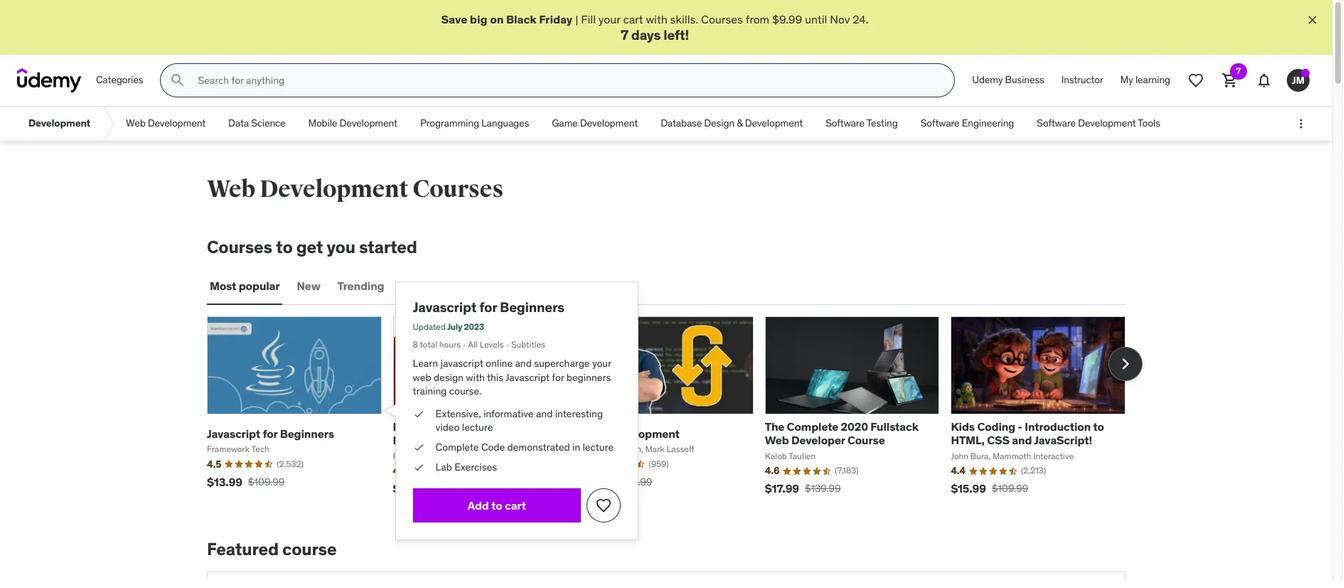 Task type: locate. For each thing, give the bounding box(es) containing it.
featured
[[207, 538, 279, 560]]

and up demonstrated
[[536, 407, 553, 420]]

2020
[[841, 420, 868, 434]]

software left testing
[[826, 117, 865, 130]]

you
[[327, 236, 355, 258]]

javascript for beginners link up the tech
[[207, 426, 334, 441]]

development right mobile
[[340, 117, 397, 130]]

close image
[[1305, 13, 1320, 27]]

1 horizontal spatial javascript
[[413, 299, 476, 316]]

1 horizontal spatial to
[[491, 498, 502, 512]]

0 vertical spatial for
[[479, 299, 497, 316]]

1 horizontal spatial wishlist image
[[1187, 72, 1204, 89]]

mobile development link
[[297, 107, 409, 141]]

2 vertical spatial to
[[491, 498, 502, 512]]

css
[[987, 433, 1010, 447]]

your
[[599, 12, 620, 26], [592, 357, 611, 370]]

xsmall image
[[413, 407, 424, 421], [413, 441, 424, 455]]

1 vertical spatial xsmall image
[[413, 441, 424, 455]]

database design & development link
[[649, 107, 814, 141]]

subtitles
[[511, 339, 545, 350]]

xsmall image for extensive,
[[413, 407, 424, 421]]

0 vertical spatial your
[[599, 12, 620, 26]]

to right 'javascript!'
[[1093, 420, 1104, 434]]

beginners
[[567, 371, 611, 384]]

development for web development
[[148, 117, 206, 130]]

javascript
[[413, 299, 476, 316], [505, 371, 550, 384], [207, 426, 260, 441]]

beginners for javascript for beginners framework tech
[[280, 426, 334, 441]]

development right "game"
[[580, 117, 638, 130]]

beginners inside the javascript for beginners updated july 2023
[[500, 299, 564, 316]]

development right ajax
[[609, 426, 680, 441]]

2 software from the left
[[921, 117, 960, 130]]

0 vertical spatial and
[[515, 357, 532, 370]]

you have alerts image
[[1301, 69, 1310, 78]]

1 horizontal spatial web
[[207, 174, 255, 204]]

1 software from the left
[[826, 117, 865, 130]]

for up the tech
[[263, 426, 278, 441]]

1 xsmall image from the top
[[413, 407, 424, 421]]

software
[[826, 117, 865, 130], [921, 117, 960, 130], [1037, 117, 1076, 130]]

courses down programming
[[412, 174, 503, 204]]

1 horizontal spatial and
[[536, 407, 553, 420]]

mobile development
[[308, 117, 397, 130]]

cart inside save big on black friday | fill your cart with skills. courses from $9.99 until nov 24. 7 days left!
[[623, 12, 643, 26]]

carousel element
[[207, 316, 1143, 506]]

web
[[413, 371, 431, 384]]

javascript up framework
[[207, 426, 260, 441]]

1 vertical spatial complete
[[436, 441, 479, 454]]

javascript inside the javascript for beginners updated july 2023
[[413, 299, 476, 316]]

this
[[487, 371, 503, 384]]

courses inside save big on black friday | fill your cart with skills. courses from $9.99 until nov 24. 7 days left!
[[701, 12, 743, 26]]

7 left notifications icon in the top of the page
[[1236, 66, 1241, 76]]

Search for anything text field
[[195, 68, 937, 93]]

1 vertical spatial for
[[552, 371, 564, 384]]

submit search image
[[169, 72, 187, 89]]

2 vertical spatial web
[[765, 433, 789, 447]]

2 vertical spatial and
[[1012, 433, 1032, 447]]

1 vertical spatial and
[[536, 407, 553, 420]]

development left "tools"
[[1078, 117, 1136, 130]]

mobile
[[308, 117, 337, 130]]

1 horizontal spatial with
[[646, 12, 667, 26]]

&
[[737, 117, 743, 130]]

and down subtitles
[[515, 357, 532, 370]]

database design & development
[[661, 117, 803, 130]]

0 vertical spatial lecture
[[462, 421, 493, 434]]

complete code demonstrated in lecture
[[436, 441, 614, 454]]

2 horizontal spatial javascript
[[505, 371, 550, 384]]

beginners
[[500, 299, 564, 316], [280, 426, 334, 441]]

complete
[[787, 420, 838, 434], [436, 441, 479, 454]]

javascript for beginners link up 2023
[[413, 299, 564, 316]]

1 vertical spatial beginners
[[280, 426, 334, 441]]

trending
[[337, 279, 384, 293]]

development up you
[[259, 174, 408, 204]]

web inside the complete 2020 fullstack web developer course
[[765, 433, 789, 447]]

exercises
[[454, 460, 497, 473]]

to for cart
[[491, 498, 502, 512]]

web left developer
[[765, 433, 789, 447]]

0 horizontal spatial complete
[[436, 441, 479, 454]]

javascript up 'july'
[[413, 299, 476, 316]]

beginners inside javascript for beginners framework tech
[[280, 426, 334, 441]]

2 vertical spatial courses
[[207, 236, 272, 258]]

0 vertical spatial 7
[[621, 27, 628, 44]]

7 left days
[[621, 27, 628, 44]]

instructor link
[[1053, 63, 1112, 98]]

beginners up (2,532)
[[280, 426, 334, 441]]

0 horizontal spatial beginners
[[280, 426, 334, 441]]

0 vertical spatial javascript for beginners link
[[413, 299, 564, 316]]

web down data
[[207, 174, 255, 204]]

for up 2023
[[479, 299, 497, 316]]

for for javascript for beginners updated july 2023
[[479, 299, 497, 316]]

0 horizontal spatial web
[[126, 117, 145, 130]]

1 horizontal spatial javascript for beginners link
[[413, 299, 564, 316]]

and right css
[[1012, 433, 1032, 447]]

xsmall image up xsmall image
[[413, 441, 424, 455]]

popular
[[239, 279, 280, 293]]

2 horizontal spatial for
[[552, 371, 564, 384]]

web for web development
[[126, 117, 145, 130]]

with
[[646, 12, 667, 26], [466, 371, 485, 384]]

2 xsmall image from the top
[[413, 441, 424, 455]]

1 horizontal spatial lecture
[[583, 441, 614, 454]]

development inside carousel element
[[609, 426, 680, 441]]

8
[[413, 339, 418, 350]]

javascript for javascript for beginners updated july 2023
[[413, 299, 476, 316]]

add to cart
[[467, 498, 526, 512]]

to right 'add' at the bottom
[[491, 498, 502, 512]]

your right fill on the left
[[599, 12, 620, 26]]

kids coding - introduction to html, css and javascript! link
[[951, 420, 1104, 447]]

0 horizontal spatial for
[[263, 426, 278, 441]]

complete up lab exercises
[[436, 441, 479, 454]]

from
[[746, 12, 769, 26]]

lecture down ajax
[[583, 441, 614, 454]]

1 horizontal spatial software
[[921, 117, 960, 130]]

development for web development courses
[[259, 174, 408, 204]]

with inside save big on black friday | fill your cart with skills. courses from $9.99 until nov 24. 7 days left!
[[646, 12, 667, 26]]

0 horizontal spatial software
[[826, 117, 865, 130]]

to inside button
[[491, 498, 502, 512]]

0 horizontal spatial lecture
[[462, 421, 493, 434]]

development for software development tools
[[1078, 117, 1136, 130]]

web right arrow pointing to subcategory menu links image
[[126, 117, 145, 130]]

0 vertical spatial web
[[126, 117, 145, 130]]

1 vertical spatial javascript
[[505, 371, 550, 384]]

0 horizontal spatial 7
[[621, 27, 628, 44]]

2 vertical spatial javascript
[[207, 426, 260, 441]]

wishlist image
[[1187, 72, 1204, 89], [595, 497, 612, 514]]

1 vertical spatial your
[[592, 357, 611, 370]]

with up days
[[646, 12, 667, 26]]

1 vertical spatial to
[[1093, 420, 1104, 434]]

0 vertical spatial complete
[[787, 420, 838, 434]]

science
[[251, 117, 286, 130]]

development
[[28, 117, 90, 130], [148, 117, 206, 130], [340, 117, 397, 130], [580, 117, 638, 130], [745, 117, 803, 130], [1078, 117, 1136, 130], [259, 174, 408, 204], [609, 426, 680, 441]]

for
[[479, 299, 497, 316], [552, 371, 564, 384], [263, 426, 278, 441]]

lecture down "extensive," at the left bottom
[[462, 421, 493, 434]]

0 vertical spatial beginners
[[500, 299, 564, 316]]

0 vertical spatial to
[[276, 236, 293, 258]]

1 horizontal spatial for
[[479, 299, 497, 316]]

lab exercises
[[436, 460, 497, 473]]

with inside the "learn javascript online and supercharge your web design with this javascript for beginners training course."
[[466, 371, 485, 384]]

complete right the
[[787, 420, 838, 434]]

jm
[[1292, 74, 1305, 87]]

udemy image
[[17, 68, 82, 93]]

xsmall image for complete
[[413, 441, 424, 455]]

code
[[481, 441, 505, 454]]

programming languages link
[[409, 107, 540, 141]]

for inside the "learn javascript online and supercharge your web design with this javascript for beginners training course."
[[552, 371, 564, 384]]

software development tools
[[1037, 117, 1160, 130]]

your up beginners on the left of the page
[[592, 357, 611, 370]]

engineering
[[962, 117, 1014, 130]]

0 vertical spatial javascript
[[413, 299, 476, 316]]

1 horizontal spatial cart
[[623, 12, 643, 26]]

2 horizontal spatial to
[[1093, 420, 1104, 434]]

and inside kids coding - introduction to html, css and javascript!
[[1012, 433, 1032, 447]]

learn
[[413, 357, 438, 370]]

beginners up subtitles
[[500, 299, 564, 316]]

ajax development link
[[579, 426, 680, 441]]

development down udemy image
[[28, 117, 90, 130]]

1 vertical spatial wishlist image
[[595, 497, 612, 514]]

friday
[[539, 12, 573, 26]]

0 horizontal spatial to
[[276, 236, 293, 258]]

1 vertical spatial javascript for beginners link
[[207, 426, 334, 441]]

2 horizontal spatial courses
[[701, 12, 743, 26]]

categories
[[96, 74, 143, 86]]

1 vertical spatial with
[[466, 371, 485, 384]]

0 horizontal spatial with
[[466, 371, 485, 384]]

software down instructor link at top right
[[1037, 117, 1076, 130]]

development link
[[17, 107, 102, 141]]

7
[[621, 27, 628, 44], [1236, 66, 1241, 76]]

most popular
[[210, 279, 280, 293]]

new button
[[294, 269, 323, 304]]

javascript inside javascript for beginners framework tech
[[207, 426, 260, 441]]

software engineering link
[[909, 107, 1025, 141]]

7 link
[[1213, 63, 1247, 98]]

my
[[1120, 74, 1133, 86]]

1 horizontal spatial 7
[[1236, 66, 1241, 76]]

0 horizontal spatial and
[[515, 357, 532, 370]]

for inside the javascript for beginners updated july 2023
[[479, 299, 497, 316]]

with up course.
[[466, 371, 485, 384]]

jm link
[[1281, 63, 1315, 98]]

development for game development
[[580, 117, 638, 130]]

1 horizontal spatial courses
[[412, 174, 503, 204]]

javascript down online
[[505, 371, 550, 384]]

2 vertical spatial for
[[263, 426, 278, 441]]

1 vertical spatial web
[[207, 174, 255, 204]]

to left 'get'
[[276, 236, 293, 258]]

categories button
[[87, 63, 152, 98]]

cart right 'add' at the bottom
[[505, 498, 526, 512]]

development for ajax development
[[609, 426, 680, 441]]

development right &
[[745, 117, 803, 130]]

0 horizontal spatial javascript for beginners link
[[207, 426, 334, 441]]

0 vertical spatial cart
[[623, 12, 643, 26]]

left!
[[664, 27, 689, 44]]

to for get
[[276, 236, 293, 258]]

all
[[468, 339, 478, 350]]

notifications image
[[1256, 72, 1273, 89]]

software left engineering
[[921, 117, 960, 130]]

cart
[[623, 12, 643, 26], [505, 498, 526, 512]]

design
[[434, 371, 464, 384]]

javascript!
[[1034, 433, 1092, 447]]

development down submit search icon
[[148, 117, 206, 130]]

javascript for beginners framework tech
[[207, 426, 334, 454]]

for down 'supercharge'
[[552, 371, 564, 384]]

javascript for javascript for beginners framework tech
[[207, 426, 260, 441]]

1 horizontal spatial complete
[[787, 420, 838, 434]]

0 vertical spatial with
[[646, 12, 667, 26]]

1 horizontal spatial beginners
[[500, 299, 564, 316]]

black
[[506, 12, 537, 26]]

learn javascript online and supercharge your web design with this javascript for beginners training course.
[[413, 357, 611, 398]]

udemy
[[972, 74, 1003, 86]]

javascript for beginners updated july 2023
[[413, 299, 564, 332]]

0 horizontal spatial cart
[[505, 498, 526, 512]]

software development tools link
[[1025, 107, 1172, 141]]

ajax development
[[579, 426, 680, 441]]

next image
[[1114, 352, 1137, 375]]

courses left the from
[[701, 12, 743, 26]]

0 vertical spatial xsmall image
[[413, 407, 424, 421]]

cart up days
[[623, 12, 643, 26]]

3 software from the left
[[1037, 117, 1076, 130]]

fill
[[581, 12, 596, 26]]

programming
[[420, 117, 479, 130]]

and inside extensive, informative and interesting video lecture
[[536, 407, 553, 420]]

extensive, informative and interesting video lecture
[[436, 407, 603, 434]]

0 horizontal spatial javascript
[[207, 426, 260, 441]]

0 vertical spatial courses
[[701, 12, 743, 26]]

2 horizontal spatial web
[[765, 433, 789, 447]]

2 horizontal spatial software
[[1037, 117, 1076, 130]]

for inside javascript for beginners framework tech
[[263, 426, 278, 441]]

1 vertical spatial cart
[[505, 498, 526, 512]]

1 vertical spatial 7
[[1236, 66, 1241, 76]]

arrow pointing to subcategory menu links image
[[102, 107, 115, 141]]

courses up the most popular
[[207, 236, 272, 258]]

xsmall image down training
[[413, 407, 424, 421]]

web for web development courses
[[207, 174, 255, 204]]

2 horizontal spatial and
[[1012, 433, 1032, 447]]



Task type: describe. For each thing, give the bounding box(es) containing it.
udemy business
[[972, 74, 1044, 86]]

javascript inside the "learn javascript online and supercharge your web design with this javascript for beginners training course."
[[505, 371, 550, 384]]

ajax
[[579, 426, 606, 441]]

started
[[359, 236, 417, 258]]

all levels
[[468, 339, 504, 350]]

languages
[[481, 117, 529, 130]]

and inside the "learn javascript online and supercharge your web design with this javascript for beginners training course."
[[515, 357, 532, 370]]

javascript for beginners link for (2,532)
[[207, 426, 334, 441]]

framework
[[207, 444, 250, 454]]

0 vertical spatial wishlist image
[[1187, 72, 1204, 89]]

web development link
[[115, 107, 217, 141]]

javascript
[[440, 357, 483, 370]]

programming languages
[[420, 117, 529, 130]]

get
[[296, 236, 323, 258]]

1 vertical spatial courses
[[412, 174, 503, 204]]

24.
[[853, 12, 869, 26]]

the complete 2020 fullstack web developer course link
[[765, 420, 919, 447]]

1 vertical spatial lecture
[[583, 441, 614, 454]]

add
[[467, 498, 489, 512]]

tools
[[1138, 117, 1160, 130]]

most
[[210, 279, 236, 293]]

interesting
[[555, 407, 603, 420]]

developer
[[791, 433, 845, 447]]

to inside kids coding - introduction to html, css and javascript!
[[1093, 420, 1104, 434]]

software for software engineering
[[921, 117, 960, 130]]

2532 reviews element
[[277, 458, 303, 470]]

featured course
[[207, 538, 337, 560]]

0 horizontal spatial courses
[[207, 236, 272, 258]]

$9.99
[[772, 12, 802, 26]]

new
[[297, 279, 320, 293]]

data science
[[228, 117, 286, 130]]

nov
[[830, 12, 850, 26]]

xsmall image
[[413, 460, 424, 474]]

kids coding - introduction to html, css and javascript!
[[951, 420, 1104, 447]]

online
[[486, 357, 513, 370]]

july
[[447, 322, 462, 332]]

lab
[[436, 460, 452, 473]]

7 inside save big on black friday | fill your cart with skills. courses from $9.99 until nov 24. 7 days left!
[[621, 27, 628, 44]]

development inside 'link'
[[745, 117, 803, 130]]

(2,532)
[[277, 458, 303, 469]]

software testing link
[[814, 107, 909, 141]]

save
[[441, 12, 467, 26]]

course
[[282, 538, 337, 560]]

video
[[436, 421, 460, 434]]

days
[[631, 27, 661, 44]]

development for mobile development
[[340, 117, 397, 130]]

software for software development tools
[[1037, 117, 1076, 130]]

hours
[[439, 339, 461, 350]]

$109.99
[[248, 475, 285, 488]]

web development courses
[[207, 174, 503, 204]]

updated
[[413, 322, 446, 332]]

8 total hours
[[413, 339, 461, 350]]

data
[[228, 117, 249, 130]]

trending button
[[335, 269, 387, 304]]

testing
[[866, 117, 898, 130]]

4.5
[[207, 458, 221, 470]]

levels
[[480, 339, 504, 350]]

coding
[[977, 420, 1015, 434]]

on
[[490, 12, 504, 26]]

data science link
[[217, 107, 297, 141]]

software for software testing
[[826, 117, 865, 130]]

javascript for beginners link for all levels
[[413, 299, 564, 316]]

lecture inside extensive, informative and interesting video lecture
[[462, 421, 493, 434]]

game development link
[[540, 107, 649, 141]]

in
[[572, 441, 580, 454]]

0 horizontal spatial wishlist image
[[595, 497, 612, 514]]

until
[[805, 12, 827, 26]]

web development
[[126, 117, 206, 130]]

html,
[[951, 433, 985, 447]]

demonstrated
[[507, 441, 570, 454]]

big
[[470, 12, 487, 26]]

2023
[[464, 322, 484, 332]]

course
[[847, 433, 885, 447]]

complete inside the complete 2020 fullstack web developer course
[[787, 420, 838, 434]]

game
[[552, 117, 578, 130]]

game development
[[552, 117, 638, 130]]

training
[[413, 385, 447, 398]]

supercharge
[[534, 357, 590, 370]]

my learning link
[[1112, 63, 1179, 98]]

|
[[575, 12, 578, 26]]

fullstack
[[870, 420, 919, 434]]

business
[[1005, 74, 1044, 86]]

software testing
[[826, 117, 898, 130]]

save big on black friday | fill your cart with skills. courses from $9.99 until nov 24. 7 days left!
[[441, 12, 869, 44]]

learning
[[1135, 74, 1170, 86]]

courses to get you started
[[207, 236, 417, 258]]

cart inside button
[[505, 498, 526, 512]]

instructor
[[1061, 74, 1103, 86]]

your inside the "learn javascript online and supercharge your web design with this javascript for beginners training course."
[[592, 357, 611, 370]]

beginners for javascript for beginners updated july 2023
[[500, 299, 564, 316]]

your inside save big on black friday | fill your cart with skills. courses from $9.99 until nov 24. 7 days left!
[[599, 12, 620, 26]]

for for javascript for beginners framework tech
[[263, 426, 278, 441]]

design
[[704, 117, 734, 130]]

tech
[[251, 444, 269, 454]]

the complete 2020 fullstack web developer course
[[765, 420, 919, 447]]

more subcategory menu links image
[[1294, 117, 1308, 131]]

-
[[1018, 420, 1022, 434]]

shopping cart with 7 items image
[[1222, 72, 1239, 89]]



Task type: vqa. For each thing, say whether or not it's contained in the screenshot.
"My learning"
yes



